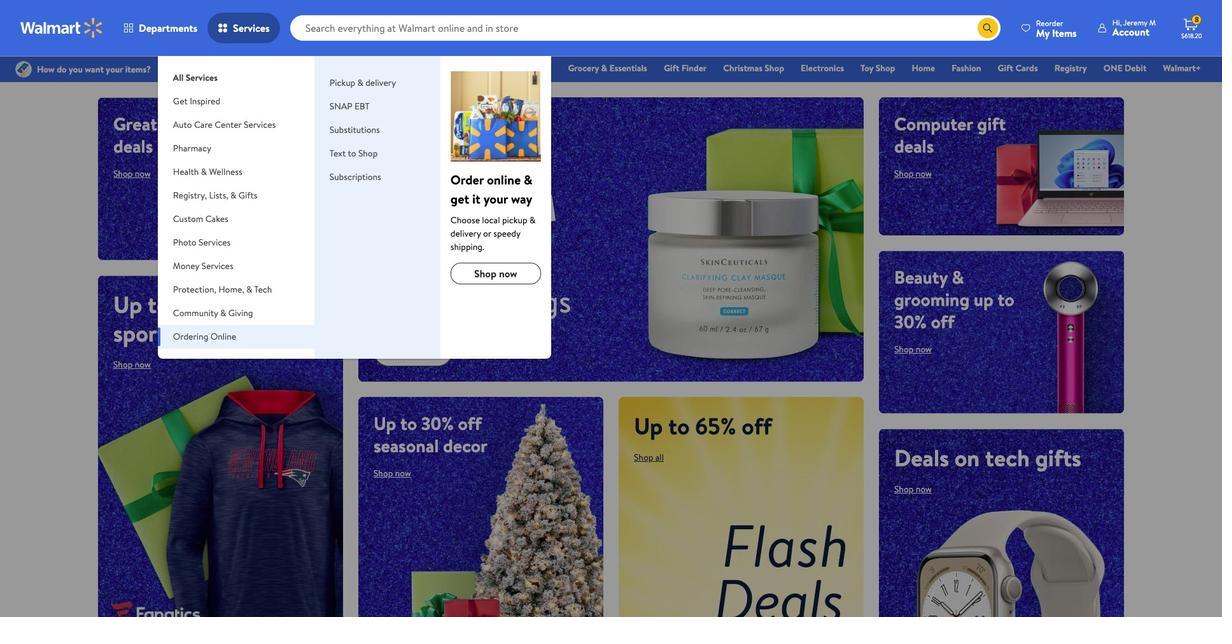 Task type: locate. For each thing, give the bounding box(es) containing it.
beauty
[[894, 265, 948, 289]]

off inside 'up to 25% off sports-fan gear'
[[221, 289, 251, 321]]

deals inside great home deals
[[113, 134, 153, 158]]

shop now for great home deals
[[113, 167, 151, 180]]

giving
[[228, 307, 253, 320]]

grocery
[[568, 62, 599, 74]]

toy shop
[[861, 62, 895, 74]]

beauty & grooming up to 30% off
[[894, 265, 1014, 334]]

departments button
[[113, 13, 208, 43]]

deals inside "link"
[[530, 62, 552, 74]]

snap ebt link
[[330, 100, 370, 113]]

shop all
[[634, 451, 664, 464]]

get
[[173, 95, 188, 108]]

65%
[[695, 410, 736, 442]]

to left decor
[[400, 411, 417, 436]]

services up protection, home, & tech
[[201, 260, 233, 272]]

grocery & essentials
[[568, 62, 647, 74]]

one
[[1104, 62, 1123, 74]]

deals for up
[[113, 134, 153, 158]]

& left the giving
[[220, 307, 226, 320]]

debit
[[1125, 62, 1147, 74]]

snap ebt
[[330, 100, 370, 113]]

all for all services
[[173, 71, 184, 84]]

money services
[[173, 260, 233, 272]]

1 horizontal spatial deals
[[894, 134, 934, 158]]

get inspired
[[173, 95, 220, 108]]

0 vertical spatial 30%
[[894, 309, 927, 334]]

2 gift from the left
[[998, 62, 1013, 74]]

1 horizontal spatial gift
[[998, 62, 1013, 74]]

pharmacy button
[[158, 137, 314, 160]]

custom cakes
[[173, 213, 228, 225]]

gift
[[977, 111, 1006, 136]]

to inside beauty & grooming up to 30% off
[[998, 287, 1014, 312]]

services down cakes
[[199, 236, 231, 249]]

to left '65%'
[[668, 410, 690, 442]]

2 deals from the left
[[894, 134, 934, 158]]

up for up to 25% off sports-fan gear
[[113, 289, 142, 321]]

all
[[655, 451, 664, 464]]

deals for deals on tech gifts
[[894, 442, 949, 474]]

auto care center services
[[173, 118, 276, 131]]

way
[[511, 190, 532, 208]]

to inside 'up to 25% off sports-fan gear'
[[148, 289, 169, 321]]

deals for beauty
[[894, 134, 934, 158]]

gift left finder
[[664, 62, 679, 74]]

& right health
[[201, 165, 207, 178]]

ordering online button
[[158, 325, 314, 349]]

home link
[[906, 61, 941, 75]]

grooming
[[894, 287, 970, 312]]

up inside 'up to 30% off seasonal decor'
[[374, 411, 396, 436]]

0 horizontal spatial 30%
[[421, 411, 454, 436]]

photo
[[173, 236, 196, 249]]

& left the up
[[952, 265, 964, 289]]

off
[[221, 289, 251, 321], [931, 309, 955, 334], [742, 410, 772, 442], [458, 411, 482, 436]]

community & giving button
[[158, 302, 314, 325]]

shipping.
[[451, 241, 484, 253]]

deals inside the computer gift deals
[[894, 134, 934, 158]]

or
[[483, 227, 491, 240]]

0 horizontal spatial deals
[[530, 62, 552, 74]]

services up all services link
[[233, 21, 270, 35]]

registry
[[1055, 62, 1087, 74]]

to for up to 25% off sports-fan gear
[[148, 289, 169, 321]]

deals on tech gifts
[[894, 442, 1081, 474]]

& left tech
[[246, 283, 252, 296]]

0 vertical spatial deals
[[530, 62, 552, 74]]

to right the up
[[998, 287, 1014, 312]]

seasonal
[[374, 433, 439, 458]]

now for great home deals
[[135, 167, 151, 180]]

1 deals from the left
[[113, 134, 153, 158]]

now for beauty & grooming up to 30% off
[[916, 343, 932, 356]]

to
[[348, 147, 356, 160], [998, 287, 1014, 312], [148, 289, 169, 321], [668, 410, 690, 442], [400, 411, 417, 436]]

1 vertical spatial deals
[[894, 442, 949, 474]]

to for up to 30% off seasonal decor
[[400, 411, 417, 436]]

money services button
[[158, 255, 314, 278]]

0 horizontal spatial up
[[113, 289, 142, 321]]

0 horizontal spatial all
[[173, 71, 184, 84]]

wellness
[[209, 165, 242, 178]]

& right the pickup
[[530, 214, 535, 227]]

it
[[472, 190, 480, 208]]

1 horizontal spatial 30%
[[894, 309, 927, 334]]

0 vertical spatial all
[[173, 71, 184, 84]]

snap
[[330, 100, 352, 113]]

services right center
[[244, 118, 276, 131]]

deals left grocery
[[530, 62, 552, 74]]

all left new
[[374, 280, 409, 322]]

hi,
[[1112, 17, 1122, 28]]

8 $618.20
[[1181, 14, 1202, 40]]

shop now inside shop now link
[[389, 343, 437, 359]]

30% inside beauty & grooming up to 30% off
[[894, 309, 927, 334]]

up for up to 30% off seasonal decor
[[374, 411, 396, 436]]

shop now link for great home deals
[[113, 167, 151, 180]]

ordering online image
[[451, 71, 541, 162]]

to right text
[[348, 147, 356, 160]]

30%
[[894, 309, 927, 334], [421, 411, 454, 436]]

1 vertical spatial all
[[374, 280, 409, 322]]

& right grocery
[[601, 62, 607, 74]]

text
[[330, 147, 346, 160]]

on
[[955, 442, 980, 474]]

1 horizontal spatial delivery
[[451, 227, 481, 240]]

gift left the cards
[[998, 62, 1013, 74]]

jeremy
[[1123, 17, 1148, 28]]

all
[[173, 71, 184, 84], [374, 280, 409, 322]]

fashion link
[[946, 61, 987, 75]]

1 horizontal spatial up
[[374, 411, 396, 436]]

photo services
[[173, 236, 231, 249]]

1 gift from the left
[[664, 62, 679, 74]]

services
[[233, 21, 270, 35], [186, 71, 218, 84], [244, 118, 276, 131], [199, 236, 231, 249], [201, 260, 233, 272]]

1 horizontal spatial deals
[[894, 442, 949, 474]]

new
[[416, 280, 470, 322]]

shop now link
[[113, 167, 151, 180], [894, 167, 932, 180], [451, 263, 541, 285], [374, 336, 453, 366], [894, 343, 932, 356], [113, 358, 151, 371], [374, 467, 411, 480], [894, 483, 932, 496]]

shop
[[765, 62, 784, 74], [876, 62, 895, 74], [358, 147, 378, 160], [113, 167, 133, 180], [894, 167, 914, 180], [474, 267, 497, 281], [894, 343, 914, 356], [389, 343, 414, 359], [113, 358, 133, 371], [634, 451, 653, 464], [374, 467, 393, 480], [894, 483, 914, 496]]

up
[[974, 287, 994, 312]]

deals
[[530, 62, 552, 74], [894, 442, 949, 474]]

& right pickup
[[357, 76, 363, 89]]

up
[[113, 289, 142, 321], [634, 410, 663, 442], [374, 411, 396, 436]]

delivery up ebt
[[365, 76, 396, 89]]

1 vertical spatial 30%
[[421, 411, 454, 436]]

reorder
[[1036, 18, 1063, 28]]

0 horizontal spatial delivery
[[365, 76, 396, 89]]

2 horizontal spatial up
[[634, 410, 663, 442]]

gift for gift finder
[[664, 62, 679, 74]]

& left gifts
[[230, 189, 236, 202]]

one debit
[[1104, 62, 1147, 74]]

gift for gift cards
[[998, 62, 1013, 74]]

shop now link for deals on tech gifts
[[894, 483, 932, 496]]

1 horizontal spatial all
[[374, 280, 409, 322]]

community & giving
[[173, 307, 253, 320]]

gifts
[[1035, 442, 1081, 474]]

online
[[487, 171, 521, 188]]

off for up to 65% off
[[742, 410, 772, 442]]

to inside 'up to 30% off seasonal decor'
[[400, 411, 417, 436]]

services button
[[208, 13, 280, 43]]

walmart+
[[1163, 62, 1201, 74]]

off inside 'up to 30% off seasonal decor'
[[458, 411, 482, 436]]

community
[[173, 307, 218, 320]]

all up get
[[173, 71, 184, 84]]

walmart image
[[20, 18, 103, 38]]

1 vertical spatial delivery
[[451, 227, 481, 240]]

gift finder link
[[658, 61, 712, 75]]

0 horizontal spatial deals
[[113, 134, 153, 158]]

deals left on at bottom right
[[894, 442, 949, 474]]

up inside 'up to 25% off sports-fan gear'
[[113, 289, 142, 321]]

& up way
[[524, 171, 533, 188]]

to left 25%
[[148, 289, 169, 321]]

0 horizontal spatial gift
[[664, 62, 679, 74]]

delivery down choose at the left of page
[[451, 227, 481, 240]]

health & wellness button
[[158, 160, 314, 184]]

pickup
[[330, 76, 355, 89]]

care
[[194, 118, 213, 131]]

ebt
[[355, 100, 370, 113]]

my
[[1036, 26, 1050, 40]]

home
[[162, 111, 205, 136]]

protection, home, & tech button
[[158, 278, 314, 302]]

services up inspired
[[186, 71, 218, 84]]

health & wellness
[[173, 165, 242, 178]]

all for all new savings
[[374, 280, 409, 322]]



Task type: vqa. For each thing, say whether or not it's contained in the screenshot.
Sunglasses, inside the NOW $19.50 $39.00 PRIVE REVAUX UNISEX SUNGLASSES, THE HEAT, SILVER GREY, 52-22-140
no



Task type: describe. For each thing, give the bounding box(es) containing it.
custom
[[173, 213, 203, 225]]

shop inside toy shop link
[[876, 62, 895, 74]]

to for text to shop
[[348, 147, 356, 160]]

cards
[[1016, 62, 1038, 74]]

finder
[[682, 62, 707, 74]]

services for money services
[[201, 260, 233, 272]]

up for up to 65% off
[[634, 410, 663, 442]]

services for photo services
[[199, 236, 231, 249]]

shop inside christmas shop link
[[765, 62, 784, 74]]

center
[[215, 118, 242, 131]]

now for up to 30% off seasonal decor
[[395, 467, 411, 480]]

pickup & delivery
[[330, 76, 396, 89]]

up to 25% off sports-fan gear
[[113, 289, 266, 349]]

get
[[451, 190, 469, 208]]

up to 30% off seasonal decor
[[374, 411, 487, 458]]

off for up to 25% off sports-fan gear
[[221, 289, 251, 321]]

your
[[484, 190, 508, 208]]

deals link
[[524, 61, 557, 75]]

gear
[[222, 318, 266, 349]]

all new savings
[[374, 280, 571, 322]]

home,
[[219, 283, 244, 296]]

protection, home, & tech
[[173, 283, 272, 296]]

deals for deals
[[530, 62, 552, 74]]

toy shop link
[[855, 61, 901, 75]]

items
[[1052, 26, 1077, 40]]

christmas shop link
[[718, 61, 790, 75]]

local
[[482, 214, 500, 227]]

& inside beauty & grooming up to 30% off
[[952, 265, 964, 289]]

gift finder
[[664, 62, 707, 74]]

substitutions
[[330, 123, 380, 136]]

services inside popup button
[[233, 21, 270, 35]]

ordering online
[[173, 330, 236, 343]]

shop now for up to 25% off sports-fan gear
[[113, 358, 151, 371]]

& inside 'link'
[[601, 62, 607, 74]]

account
[[1112, 25, 1150, 39]]

delivery inside order online & get it your way choose local pickup & delivery or speedy shipping.
[[451, 227, 481, 240]]

shop now link for computer gift deals
[[894, 167, 932, 180]]

hi, jeremy m account
[[1112, 17, 1156, 39]]

shop now link for beauty & grooming up to 30% off
[[894, 343, 932, 356]]

shop now link for up to 30% off seasonal decor
[[374, 467, 411, 480]]

text to shop link
[[330, 147, 378, 160]]

pharmacy
[[173, 142, 211, 155]]

shop all link
[[634, 451, 664, 464]]

shop now link for up to 25% off sports-fan gear
[[113, 358, 151, 371]]

auto care center services button
[[158, 113, 314, 137]]

shop now for deals on tech gifts
[[894, 483, 932, 496]]

search icon image
[[983, 23, 993, 33]]

home
[[912, 62, 935, 74]]

registry, lists, & gifts
[[173, 189, 257, 202]]

electronics link
[[795, 61, 850, 75]]

shop now for beauty & grooming up to 30% off
[[894, 343, 932, 356]]

computer gift deals
[[894, 111, 1006, 158]]

reorder my items
[[1036, 18, 1077, 40]]

shop now for up to 30% off seasonal decor
[[374, 467, 411, 480]]

registry link
[[1049, 61, 1093, 75]]

0 vertical spatial delivery
[[365, 76, 396, 89]]

registry,
[[173, 189, 207, 202]]

25%
[[175, 289, 215, 321]]

gifts
[[239, 189, 257, 202]]

tech
[[254, 283, 272, 296]]

all services link
[[158, 56, 314, 90]]

toy
[[861, 62, 874, 74]]

m
[[1149, 17, 1156, 28]]

electronics
[[801, 62, 844, 74]]

now for computer gift deals
[[916, 167, 932, 180]]

8
[[1195, 14, 1199, 25]]

services for all services
[[186, 71, 218, 84]]

great
[[113, 111, 157, 136]]

Search search field
[[290, 15, 1001, 41]]

decor
[[443, 433, 487, 458]]

tech
[[985, 442, 1030, 474]]

gift cards
[[998, 62, 1038, 74]]

now for up to 25% off sports-fan gear
[[135, 358, 151, 371]]

now for deals on tech gifts
[[916, 483, 932, 496]]

pickup
[[502, 214, 527, 227]]

savings
[[477, 280, 571, 322]]

one debit link
[[1098, 61, 1152, 75]]

christmas shop
[[723, 62, 784, 74]]

shop now for computer gift deals
[[894, 167, 932, 180]]

inspired
[[190, 95, 220, 108]]

gift cards link
[[992, 61, 1044, 75]]

fashion
[[952, 62, 981, 74]]

$618.20
[[1181, 31, 1202, 40]]

fan
[[184, 318, 216, 349]]

text to shop
[[330, 147, 378, 160]]

choose
[[451, 214, 480, 227]]

shop now link for all new savings
[[374, 336, 453, 366]]

Walmart Site-Wide search field
[[290, 15, 1001, 41]]

now for all new savings
[[417, 343, 437, 359]]

all services
[[173, 71, 218, 84]]

order online & get it your way choose local pickup & delivery or speedy shipping.
[[451, 171, 535, 253]]

great home deals
[[113, 111, 205, 158]]

custom cakes button
[[158, 208, 314, 231]]

protection,
[[173, 283, 216, 296]]

shop now for all new savings
[[389, 343, 437, 359]]

order
[[451, 171, 484, 188]]

substitutions link
[[330, 123, 380, 136]]

off for up to 30% off seasonal decor
[[458, 411, 482, 436]]

lists,
[[209, 189, 228, 202]]

up to 65% off
[[634, 410, 772, 442]]

walmart+ link
[[1157, 61, 1207, 75]]

off inside beauty & grooming up to 30% off
[[931, 309, 955, 334]]

30% inside 'up to 30% off seasonal decor'
[[421, 411, 454, 436]]

ordering
[[173, 330, 208, 343]]

subscriptions link
[[330, 171, 381, 183]]

speedy
[[493, 227, 520, 240]]

photo services button
[[158, 231, 314, 255]]

to for up to 65% off
[[668, 410, 690, 442]]

pickup & delivery link
[[330, 76, 396, 89]]

money
[[173, 260, 199, 272]]

& inside dropdown button
[[230, 189, 236, 202]]



